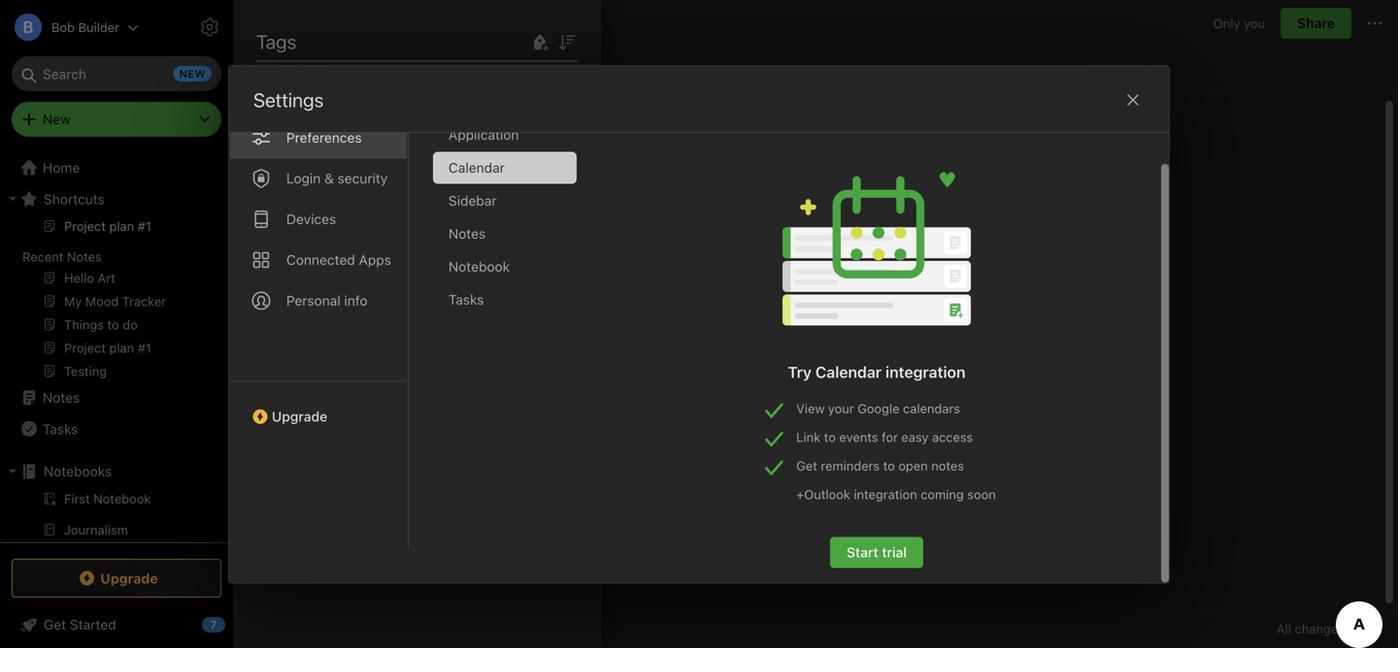 Task type: vqa. For each thing, say whether or not it's contained in the screenshot.
for
yes



Task type: locate. For each thing, give the bounding box(es) containing it.
None search field
[[25, 56, 208, 91]]

preferences
[[287, 129, 362, 145]]

integration up the calendars
[[886, 363, 966, 381]]

1 vertical spatial to
[[883, 459, 895, 473]]

stores
[[280, 161, 321, 175]]

stores ( 0 )
[[280, 161, 342, 175]]

integration down the get reminders to open notes
[[854, 487, 917, 502]]

note window element
[[233, 0, 1399, 649]]

0 horizontal spatial tab list
[[229, 99, 409, 549]]

notes tab
[[433, 218, 577, 250]]

tree containing home
[[0, 152, 233, 649]]

0 horizontal spatial upgrade
[[100, 571, 158, 587]]

settings
[[253, 88, 324, 111]]

open
[[899, 459, 928, 473]]

you
[[1244, 16, 1265, 30]]

0 vertical spatial notes
[[449, 226, 486, 242]]

tasks inside tab
[[449, 292, 484, 308]]

0 horizontal spatial calendar
[[449, 160, 505, 176]]

1 horizontal spatial upgrade button
[[229, 381, 408, 432]]

calendar up sidebar
[[449, 160, 505, 176]]

notes up tasks button
[[43, 390, 80, 406]]

1 horizontal spatial to
[[883, 459, 895, 473]]

saved
[[1349, 622, 1383, 637]]

1 horizontal spatial upgrade
[[272, 409, 328, 425]]

start
[[847, 545, 879, 561]]

0 vertical spatial calendar
[[449, 160, 505, 176]]

tab list containing application
[[433, 119, 592, 549]]

0 vertical spatial upgrade
[[272, 409, 328, 425]]

view
[[797, 401, 825, 416]]

0 vertical spatial upgrade button
[[229, 381, 408, 432]]

1 vertical spatial notes
[[67, 250, 102, 264]]

upgrade inside tab list
[[272, 409, 328, 425]]

group
[[0, 488, 224, 581]]

your
[[828, 401, 854, 416]]

tab list containing preferences
[[229, 99, 409, 549]]

to left open
[[883, 459, 895, 473]]

tab list
[[229, 99, 409, 549], [433, 119, 592, 549]]

start trial
[[847, 545, 907, 561]]

tasks button
[[0, 414, 224, 445]]

recent notes
[[22, 250, 102, 264]]

notes down sidebar
[[449, 226, 486, 242]]

Find tags… text field
[[257, 84, 556, 110]]

upgrade for the left upgrade popup button
[[100, 571, 158, 587]]

new button
[[12, 102, 221, 137]]

last edited on nov 1, 2023
[[249, 60, 416, 76]]

tasks down 'notebook' on the left top of page
[[449, 292, 484, 308]]

connected apps
[[287, 252, 391, 268]]

personal info
[[287, 293, 368, 309]]

1 horizontal spatial calendar
[[816, 363, 882, 381]]

settings image
[[198, 16, 221, 39]]

to
[[824, 430, 836, 445], [883, 459, 895, 473]]

1 horizontal spatial tasks
[[449, 292, 484, 308]]

add a reminder image
[[245, 618, 268, 641]]

1 vertical spatial upgrade
[[100, 571, 158, 587]]

application tab
[[433, 119, 577, 151]]

sidebar
[[449, 193, 497, 209]]

0 vertical spatial to
[[824, 430, 836, 445]]

Note Editor text field
[[233, 93, 1399, 609]]

upgrade for top upgrade popup button
[[272, 409, 328, 425]]

expand notebooks image
[[5, 464, 20, 480]]

link to events for easy access
[[797, 430, 973, 445]]

calendar
[[449, 160, 505, 176], [816, 363, 882, 381]]

recent notes group
[[0, 215, 224, 390]]

get reminders to open notes
[[797, 459, 964, 473]]

notes inside group
[[67, 250, 102, 264]]

notes
[[449, 226, 486, 242], [67, 250, 102, 264], [43, 390, 80, 406]]

tasks inside button
[[43, 421, 78, 437]]

reminders
[[821, 459, 880, 473]]

s row group
[[256, 117, 594, 210]]

0 vertical spatial tasks
[[449, 292, 484, 308]]

info
[[344, 293, 368, 309]]

tree
[[0, 152, 233, 649]]

login & security
[[287, 170, 388, 186]]

connected
[[287, 252, 355, 268]]

upgrade button
[[229, 381, 408, 432], [12, 559, 221, 598]]

tasks up "notebooks"
[[43, 421, 78, 437]]

add tag image
[[278, 618, 301, 641]]

integration
[[886, 363, 966, 381], [854, 487, 917, 502]]

security
[[338, 170, 388, 186]]

tasks
[[449, 292, 484, 308], [43, 421, 78, 437]]

close image
[[1122, 88, 1145, 111]]

1 horizontal spatial tab list
[[433, 119, 592, 549]]

changes
[[1295, 622, 1345, 637]]

notebooks
[[44, 464, 112, 480]]

upgrade
[[272, 409, 328, 425], [100, 571, 158, 587]]

notes inside tab
[[449, 226, 486, 242]]

1 vertical spatial tasks
[[43, 421, 78, 437]]

2023
[[383, 60, 416, 76]]

0 horizontal spatial tasks
[[43, 421, 78, 437]]

1 vertical spatial calendar
[[816, 363, 882, 381]]

access
[[932, 430, 973, 445]]

s
[[256, 188, 265, 205]]

notebooks link
[[0, 456, 224, 488]]

calendar up 'your'
[[816, 363, 882, 381]]

1 vertical spatial upgrade button
[[12, 559, 221, 598]]

&
[[324, 170, 334, 186]]

to right 'link' at the right of page
[[824, 430, 836, 445]]

all changes saved
[[1277, 622, 1383, 637]]

new
[[43, 111, 71, 127]]

edited
[[279, 60, 319, 76]]

nov
[[342, 60, 366, 76]]

calendar inside tab
[[449, 160, 505, 176]]

calendars
[[903, 401, 960, 416]]

notes right recent
[[67, 250, 102, 264]]



Task type: describe. For each thing, give the bounding box(es) containing it.
(
[[326, 162, 330, 175]]

tasks tab
[[433, 284, 577, 316]]

+outlook
[[797, 487, 851, 502]]

only
[[1214, 16, 1241, 30]]

+outlook integration coming soon
[[797, 487, 996, 502]]

)
[[338, 162, 342, 175]]

events
[[840, 430, 878, 445]]

Search text field
[[25, 56, 208, 91]]

soon
[[968, 487, 996, 502]]

1 vertical spatial integration
[[854, 487, 917, 502]]

share button
[[1281, 8, 1352, 39]]

personal
[[287, 293, 341, 309]]

coming
[[921, 487, 964, 502]]

0
[[330, 162, 338, 175]]

calendar tab
[[433, 152, 577, 184]]

login
[[287, 170, 321, 186]]

tags
[[256, 30, 297, 53]]

devices
[[287, 211, 336, 227]]

apps
[[359, 252, 391, 268]]

try
[[788, 363, 812, 381]]

share
[[1297, 15, 1335, 31]]

on
[[322, 60, 338, 76]]

for
[[882, 430, 898, 445]]

0 horizontal spatial upgrade button
[[12, 559, 221, 598]]

notes
[[932, 459, 964, 473]]

start trial button
[[830, 537, 924, 568]]

google
[[858, 401, 900, 416]]

application
[[449, 127, 519, 143]]

shortcuts button
[[0, 184, 224, 215]]

0 horizontal spatial to
[[824, 430, 836, 445]]

try calendar integration
[[788, 363, 966, 381]]

sidebar tab
[[433, 185, 577, 217]]

notebook
[[449, 259, 510, 275]]

home link
[[0, 152, 233, 184]]

0 vertical spatial integration
[[886, 363, 966, 381]]

notebook tab
[[433, 251, 577, 283]]

1,
[[370, 60, 380, 76]]

only you
[[1214, 16, 1265, 30]]

expand note image
[[247, 12, 270, 35]]

notes link
[[0, 383, 224, 414]]

easy
[[902, 430, 929, 445]]

link
[[797, 430, 821, 445]]

get
[[797, 459, 818, 473]]

view your google calendars
[[797, 401, 960, 416]]

recent
[[22, 250, 63, 264]]

2 vertical spatial notes
[[43, 390, 80, 406]]

home
[[43, 160, 80, 176]]

last
[[249, 60, 275, 76]]

trial
[[882, 545, 907, 561]]

all
[[1277, 622, 1292, 637]]

create new tag image
[[528, 31, 552, 54]]

shortcuts
[[44, 191, 105, 207]]



